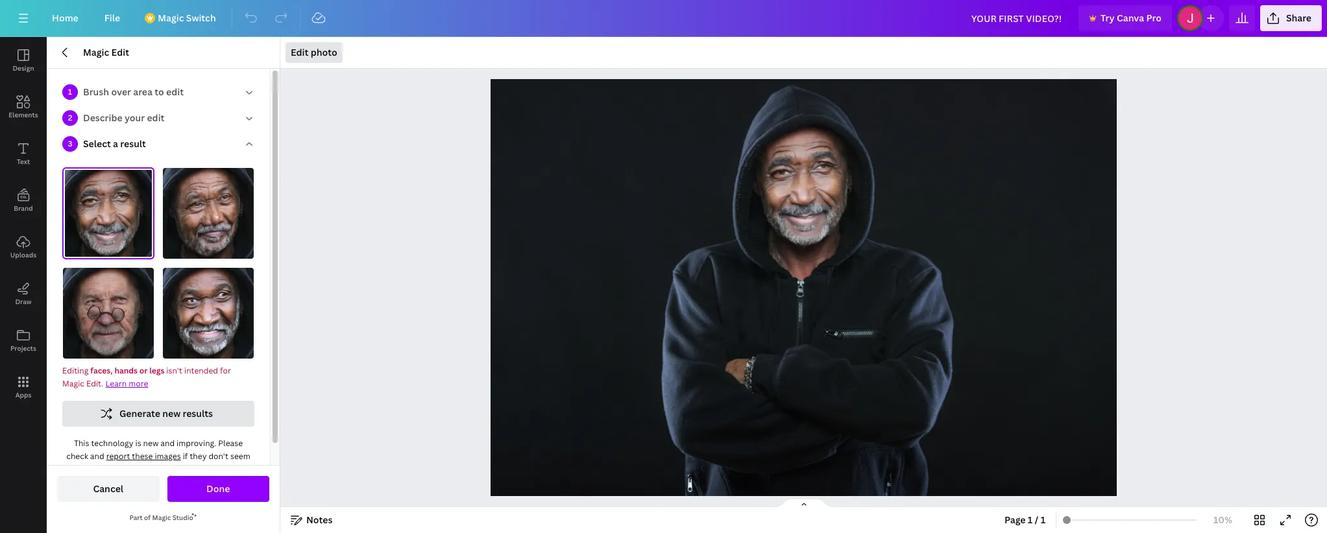 Task type: describe. For each thing, give the bounding box(es) containing it.
report
[[106, 451, 130, 462]]

photo
[[311, 46, 337, 58]]

notes button
[[286, 510, 338, 531]]

describe
[[83, 112, 122, 124]]

10% button
[[1202, 510, 1244, 531]]

done
[[206, 483, 230, 495]]

if they don't seem right.
[[148, 451, 250, 475]]

share button
[[1260, 5, 1322, 31]]

canva
[[1117, 12, 1144, 24]]

select
[[83, 138, 111, 150]]

more
[[129, 378, 148, 389]]

result
[[120, 138, 146, 150]]

design
[[13, 64, 34, 73]]

editing
[[62, 365, 89, 376]]

try canva pro button
[[1079, 5, 1172, 31]]

Design title text field
[[961, 5, 1074, 31]]

edit inside popup button
[[291, 46, 309, 58]]

report these images
[[106, 451, 181, 462]]

right.
[[148, 464, 168, 475]]

text button
[[0, 130, 47, 177]]

home
[[52, 12, 78, 24]]

brush
[[83, 86, 109, 98]]

please
[[218, 438, 243, 449]]

magic studio
[[152, 513, 193, 522]]

cancel button
[[57, 476, 159, 502]]

don't
[[209, 451, 228, 462]]

+
[[775, 457, 780, 469]]

they
[[190, 451, 207, 462]]

this
[[74, 438, 89, 449]]

part
[[129, 513, 143, 522]]

magic inside isn't intended for magic edit.
[[62, 378, 84, 389]]

done button
[[167, 476, 269, 502]]

select a result
[[83, 138, 146, 150]]

0 horizontal spatial edit
[[147, 112, 164, 124]]

try canva pro
[[1101, 12, 1162, 24]]

design button
[[0, 37, 47, 84]]

new inside this technology is new and improving. please check and
[[143, 438, 159, 449]]

magic switch
[[158, 12, 216, 24]]

results
[[183, 408, 213, 420]]

edit.
[[86, 378, 104, 389]]

a
[[113, 138, 118, 150]]

uploads
[[10, 251, 36, 260]]

magic for magic studio
[[152, 513, 171, 522]]

generate new results button
[[62, 401, 254, 427]]

magic edit
[[83, 46, 129, 58]]

apps button
[[0, 364, 47, 411]]

apps
[[15, 391, 31, 400]]

uploads button
[[0, 224, 47, 271]]

faces,
[[90, 365, 113, 376]]

technology
[[91, 438, 133, 449]]

editing faces, hands or legs
[[62, 365, 164, 376]]

2 horizontal spatial 1
[[1041, 514, 1046, 526]]

part of
[[129, 513, 152, 522]]

brush over area to edit
[[83, 86, 184, 98]]

file button
[[94, 5, 131, 31]]

your
[[125, 112, 145, 124]]

elements
[[9, 110, 38, 119]]

edit photo
[[291, 46, 337, 58]]

isn't intended for magic edit.
[[62, 365, 231, 389]]

for
[[220, 365, 231, 376]]

elements button
[[0, 84, 47, 130]]

file
[[104, 12, 120, 24]]

cancel
[[93, 483, 123, 495]]

isn't
[[166, 365, 182, 376]]

if
[[183, 451, 188, 462]]

projects
[[10, 344, 36, 353]]



Task type: locate. For each thing, give the bounding box(es) containing it.
learn
[[105, 378, 127, 389]]

edit
[[111, 46, 129, 58], [291, 46, 309, 58]]

notes
[[306, 514, 333, 526]]

0 vertical spatial and
[[160, 438, 175, 449]]

magic down editing
[[62, 378, 84, 389]]

1 vertical spatial edit
[[147, 112, 164, 124]]

1 horizontal spatial edit
[[291, 46, 309, 58]]

3
[[68, 138, 72, 149]]

new inside "button"
[[162, 408, 181, 420]]

0 horizontal spatial and
[[90, 451, 104, 462]]

edit left photo
[[291, 46, 309, 58]]

magic for magic edit
[[83, 46, 109, 58]]

check
[[66, 451, 88, 462]]

these
[[132, 451, 153, 462]]

1 horizontal spatial and
[[160, 438, 175, 449]]

1 vertical spatial new
[[143, 438, 159, 449]]

edit
[[166, 86, 184, 98], [147, 112, 164, 124]]

edit right your
[[147, 112, 164, 124]]

+ add page button
[[506, 450, 1092, 476]]

magic inside button
[[158, 12, 184, 24]]

page
[[1005, 514, 1026, 526]]

magic for magic switch
[[158, 12, 184, 24]]

draw button
[[0, 271, 47, 317]]

projects button
[[0, 317, 47, 364]]

0 horizontal spatial new
[[143, 438, 159, 449]]

over
[[111, 86, 131, 98]]

generate
[[119, 408, 160, 420]]

1 vertical spatial and
[[90, 451, 104, 462]]

0 vertical spatial edit
[[166, 86, 184, 98]]

or
[[139, 365, 148, 376]]

share
[[1286, 12, 1312, 24]]

1
[[68, 86, 72, 97], [1028, 514, 1033, 526], [1041, 514, 1046, 526]]

hands
[[114, 365, 138, 376]]

and
[[160, 438, 175, 449], [90, 451, 104, 462]]

1 right /
[[1041, 514, 1046, 526]]

learn more
[[105, 378, 148, 389]]

try
[[1101, 12, 1115, 24]]

area
[[133, 86, 152, 98]]

brand
[[14, 204, 33, 213]]

magic switch button
[[136, 5, 226, 31]]

draw
[[15, 297, 32, 306]]

generate new results
[[119, 408, 213, 420]]

home link
[[42, 5, 89, 31]]

edit down the file dropdown button
[[111, 46, 129, 58]]

new right is
[[143, 438, 159, 449]]

brand button
[[0, 177, 47, 224]]

studio
[[172, 513, 193, 522]]

1 horizontal spatial 1
[[1028, 514, 1033, 526]]

1 horizontal spatial edit
[[166, 86, 184, 98]]

show pages image
[[773, 498, 835, 509]]

images
[[155, 451, 181, 462]]

describe your edit
[[83, 112, 164, 124]]

0 vertical spatial new
[[162, 408, 181, 420]]

of
[[144, 513, 151, 522]]

pro
[[1147, 12, 1162, 24]]

and down 'technology'
[[90, 451, 104, 462]]

magic left switch on the top of page
[[158, 12, 184, 24]]

side panel tab list
[[0, 37, 47, 411]]

is
[[135, 438, 141, 449]]

intended
[[184, 365, 218, 376]]

and up images
[[160, 438, 175, 449]]

1 left /
[[1028, 514, 1033, 526]]

/
[[1035, 514, 1039, 526]]

0 horizontal spatial 1
[[68, 86, 72, 97]]

to
[[155, 86, 164, 98]]

seem
[[230, 451, 250, 462]]

magic down the file dropdown button
[[83, 46, 109, 58]]

improving.
[[177, 438, 216, 449]]

2
[[68, 112, 72, 123]]

2 edit from the left
[[291, 46, 309, 58]]

1 horizontal spatial new
[[162, 408, 181, 420]]

0 horizontal spatial edit
[[111, 46, 129, 58]]

+ add page
[[775, 457, 823, 469]]

10%
[[1214, 514, 1233, 526]]

magic right of
[[152, 513, 171, 522]]

1 edit from the left
[[111, 46, 129, 58]]

page
[[802, 457, 823, 469]]

1 up 2
[[68, 86, 72, 97]]

text
[[17, 157, 30, 166]]

page 1 / 1
[[1005, 514, 1046, 526]]

edit photo button
[[286, 42, 343, 63]]

this technology is new and improving. please check and
[[66, 438, 243, 462]]

new left results
[[162, 408, 181, 420]]

main menu bar
[[0, 0, 1327, 37]]

edit right to
[[166, 86, 184, 98]]

switch
[[186, 12, 216, 24]]

legs
[[149, 365, 164, 376]]

learn more link
[[105, 378, 148, 389]]

add
[[782, 457, 800, 469]]



Task type: vqa. For each thing, say whether or not it's contained in the screenshot.
topmost 'and'
yes



